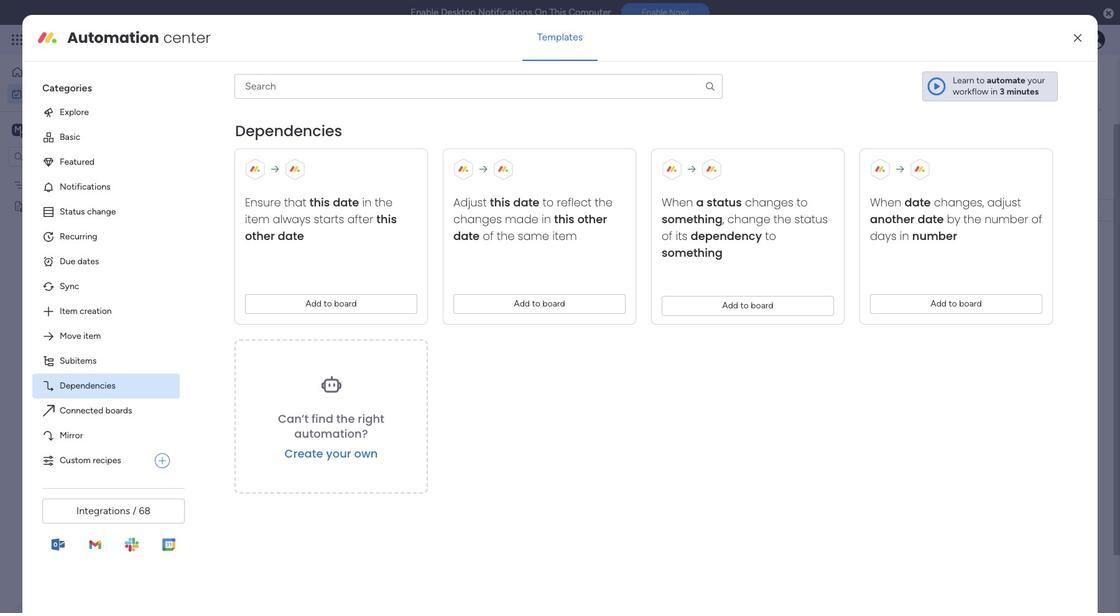 Task type: describe. For each thing, give the bounding box(es) containing it.
on
[[535, 7, 547, 18]]

status
[[60, 207, 85, 217]]

status change option
[[32, 200, 180, 225]]

always
[[273, 212, 311, 227]]

computer
[[569, 7, 612, 18]]

adjust
[[988, 195, 1022, 210]]

by
[[948, 212, 961, 227]]

v2 overdue deadline image
[[858, 204, 867, 216]]

search image for today /
[[286, 129, 296, 139]]

marketing plan link
[[655, 200, 770, 222]]

to inside "to reflect the changes made in"
[[543, 195, 554, 210]]

marketing plan inside "link"
[[657, 206, 715, 217]]

workflow
[[953, 86, 989, 97]]

0 vertical spatial notifications
[[478, 7, 533, 18]]

move
[[60, 331, 81, 342]]

other for item
[[245, 228, 275, 244]]

this for this week / 0 items
[[210, 292, 232, 307]]

it
[[1004, 205, 1009, 216]]

your inside can't find the right automation? create your own
[[326, 446, 351, 462]]

item
[[60, 306, 78, 317]]

today
[[210, 247, 245, 263]]

this for this week
[[560, 207, 575, 216]]

the inside "to reflect the changes made in"
[[595, 195, 613, 210]]

main
[[29, 124, 50, 135]]

lottie animation element
[[0, 488, 159, 614]]

your workflow in
[[953, 75, 1046, 97]]

3
[[1000, 86, 1005, 97]]

due dates option
[[32, 249, 180, 274]]

workspace image
[[12, 123, 24, 137]]

work
[[220, 72, 270, 100]]

see plans image
[[206, 32, 218, 47]]

create
[[285, 446, 323, 462]]

something inside when a status changes to something
[[662, 212, 723, 227]]

Filter dashboard by text search field
[[184, 124, 301, 144]]

the inside in the item always starts after
[[375, 195, 393, 210]]

can't find the right automation? create your own
[[278, 411, 385, 462]]

date up create
[[267, 426, 294, 442]]

integrations / 68
[[76, 505, 151, 517]]

reflect
[[557, 195, 592, 210]]

your inside your workflow in
[[1028, 75, 1046, 86]]

/ up create
[[296, 426, 302, 442]]

past dates / 1 item
[[210, 180, 304, 195]]

none search field the search for a column type
[[235, 74, 723, 99]]

0 vertical spatial dependencies
[[235, 121, 342, 141]]

plan inside "link"
[[698, 206, 715, 217]]

minutes
[[1007, 86, 1039, 97]]

add to board for of the same item
[[514, 299, 565, 309]]

0 vertical spatial week
[[577, 207, 596, 216]]

mirror option
[[32, 424, 180, 449]]

custom recipes
[[60, 455, 121, 466]]

to reflect the changes made in
[[454, 195, 613, 227]]

0 for next week /
[[278, 340, 284, 351]]

date down 'adjust'
[[454, 228, 480, 244]]

marketing plan inside list box
[[29, 180, 87, 190]]

without
[[210, 426, 254, 442]]

automation center
[[67, 27, 211, 48]]

templates
[[537, 31, 583, 43]]

of the same item
[[480, 228, 577, 244]]

my for my work
[[27, 88, 39, 99]]

add for ensure
[[306, 299, 322, 309]]

later /
[[210, 381, 249, 397]]

learn to automate
[[953, 75, 1026, 86]]

adjust this date
[[454, 195, 540, 210]]

date down always
[[278, 228, 304, 244]]

monday
[[55, 32, 98, 47]]

working
[[958, 205, 990, 216]]

to inside when a status changes to something
[[797, 195, 808, 210]]

center
[[163, 27, 211, 48]]

this other date for starts
[[245, 212, 397, 244]]

when for when a status changes to something
[[662, 195, 693, 210]]

date
[[887, 180, 906, 190]]

status change
[[60, 207, 116, 217]]

workspace selection element
[[12, 122, 104, 138]]

after
[[348, 212, 374, 227]]

this week
[[560, 207, 596, 216]]

this down reflect
[[554, 212, 575, 227]]

week for this week /
[[235, 292, 264, 307]]

this up made
[[490, 195, 511, 210]]

0 vertical spatial this
[[550, 7, 567, 18]]

search image for dependencies
[[705, 81, 716, 92]]

the inside , change the status of its
[[774, 212, 792, 227]]

dependencies inside 'option'
[[60, 381, 116, 391]]

date right nov
[[905, 195, 931, 210]]

categories list box
[[32, 71, 190, 473]]

list box containing marketing plan
[[0, 172, 159, 385]]

when date changes, adjust another date
[[871, 195, 1022, 227]]

my work button
[[7, 84, 134, 104]]

plan inside list box
[[70, 180, 87, 190]]

changes for made
[[454, 212, 502, 227]]

items right done
[[370, 129, 392, 139]]

item down this week
[[553, 228, 577, 244]]

0 inside without a date / 0 items
[[305, 430, 311, 441]]

right
[[358, 411, 385, 427]]

date up made
[[514, 195, 540, 210]]

another
[[871, 212, 915, 227]]

hide
[[328, 129, 346, 139]]

changes,
[[935, 195, 985, 210]]

select product image
[[11, 34, 24, 46]]

mirror
[[60, 431, 83, 441]]

status inside , change the status of its
[[795, 212, 828, 227]]

this week / 0 items
[[210, 292, 305, 307]]

that
[[284, 195, 307, 210]]

now!
[[670, 8, 689, 18]]

the inside by the number of days in
[[964, 212, 982, 227]]

find
[[312, 411, 334, 427]]

by the number of days in
[[871, 212, 1043, 244]]

this other date for made
[[454, 212, 608, 244]]

same
[[518, 228, 550, 244]]

add for , change the status of its
[[723, 300, 739, 311]]

next
[[210, 337, 234, 352]]

automation
[[67, 27, 159, 48]]

sync option
[[32, 274, 180, 299]]

in inside "to reflect the changes made in"
[[542, 212, 551, 227]]

hide done items
[[328, 129, 392, 139]]

this right after
[[377, 212, 397, 227]]

home image
[[11, 66, 24, 78]]

creation
[[80, 306, 112, 317]]

automation?
[[295, 426, 368, 442]]

nov
[[886, 206, 901, 215]]

move item
[[60, 331, 101, 342]]

done
[[349, 129, 368, 139]]

add to board for ensure that this date
[[306, 299, 357, 309]]

due
[[60, 256, 75, 267]]

9
[[903, 206, 907, 215]]

automation  center image
[[37, 28, 57, 48]]

item creation
[[60, 306, 112, 317]]

automate
[[987, 75, 1026, 86]]

item creation option
[[32, 299, 180, 324]]

change for status
[[87, 207, 116, 217]]

m
[[14, 124, 22, 135]]

dates for due
[[78, 256, 99, 267]]

number inside by the number of days in
[[985, 212, 1029, 227]]

desktop
[[441, 7, 476, 18]]

enable now!
[[642, 8, 689, 18]]

learn
[[953, 75, 975, 86]]

subitems
[[60, 356, 97, 366]]

item inside in the item always starts after
[[245, 212, 270, 227]]

dapulse close image
[[1104, 7, 1115, 20]]

of inside , change the status of its
[[662, 228, 673, 244]]



Task type: locate. For each thing, give the bounding box(es) containing it.
none search field for today /
[[184, 124, 301, 144]]

other up today /
[[245, 228, 275, 244]]

0 inside this week / 0 items
[[276, 296, 282, 306]]

sync
[[60, 281, 79, 292]]

2 something from the top
[[662, 245, 723, 261]]

dependencies up connected
[[60, 381, 116, 391]]

marketing up notes
[[29, 180, 68, 190]]

working on it
[[958, 205, 1009, 216]]

in up same
[[542, 212, 551, 227]]

0 horizontal spatial of
[[483, 228, 494, 244]]

list box
[[0, 172, 159, 385]]

when up its
[[662, 195, 693, 210]]

1 vertical spatial marketing plan
[[657, 206, 715, 217]]

marketing inside "link"
[[657, 206, 696, 217]]

changes down 'adjust'
[[454, 212, 502, 227]]

notifications left on
[[478, 7, 533, 18]]

featured
[[60, 157, 95, 167]]

/ right 'today'
[[248, 247, 254, 263]]

board for ensure that this date
[[334, 299, 357, 309]]

1 vertical spatial something
[[662, 245, 723, 261]]

due dates
[[60, 256, 99, 267]]

in inside in the item always starts after
[[362, 195, 372, 210]]

0 vertical spatial marketing plan
[[29, 180, 87, 190]]

days
[[871, 228, 897, 244]]

add to board button for of the same item
[[454, 294, 626, 314]]

in inside by the number of days in
[[900, 228, 910, 244]]

something up its
[[662, 212, 723, 227]]

nov 9
[[886, 206, 907, 215]]

0 horizontal spatial marketing plan
[[29, 180, 87, 190]]

1 horizontal spatial work
[[101, 32, 123, 47]]

this other date
[[245, 212, 397, 244], [454, 212, 608, 244]]

2 vertical spatial 0
[[305, 430, 311, 441]]

1 horizontal spatial number
[[985, 212, 1029, 227]]

1 horizontal spatial this other date
[[454, 212, 608, 244]]

in up after
[[362, 195, 372, 210]]

this other date down ensure that this date
[[245, 212, 397, 244]]

changes inside when a status changes to something
[[745, 195, 794, 210]]

custom
[[60, 455, 91, 466]]

0 for this week /
[[276, 296, 282, 306]]

item inside option
[[83, 331, 101, 342]]

starts
[[314, 212, 344, 227]]

plan
[[70, 180, 87, 190], [698, 206, 715, 217]]

changes inside "to reflect the changes made in"
[[454, 212, 502, 227]]

add to board for , change the status of its
[[723, 300, 774, 311]]

item inside past dates / 1 item
[[287, 184, 304, 194]]

items down find
[[313, 430, 334, 441]]

dates for past
[[237, 180, 269, 195]]

1 vertical spatial dates
[[78, 256, 99, 267]]

2 this other date from the left
[[454, 212, 608, 244]]

2 horizontal spatial of
[[1032, 212, 1043, 227]]

item down "ensure"
[[245, 212, 270, 227]]

0 horizontal spatial dependencies
[[60, 381, 116, 391]]

1 vertical spatial this
[[560, 207, 575, 216]]

my left work
[[187, 72, 215, 100]]

Search in workspace field
[[26, 149, 104, 164]]

dates right due
[[78, 256, 99, 267]]

change
[[87, 207, 116, 217], [728, 212, 771, 227]]

option
[[0, 174, 159, 176]]

1 horizontal spatial my
[[187, 72, 215, 100]]

dependency to something
[[662, 228, 777, 261]]

dates inside option
[[78, 256, 99, 267]]

1 vertical spatial status
[[795, 212, 828, 227]]

items inside this week / 0 items
[[284, 296, 305, 306]]

board for of the same item
[[543, 299, 565, 309]]

item
[[287, 184, 304, 194], [245, 212, 270, 227], [553, 228, 577, 244], [83, 331, 101, 342]]

my inside my work button
[[27, 88, 39, 99]]

change right ,
[[728, 212, 771, 227]]

when
[[662, 195, 693, 210], [871, 195, 902, 210]]

notifications up "status change"
[[60, 182, 111, 192]]

dependency
[[691, 228, 762, 244]]

board
[[334, 299, 357, 309], [543, 299, 565, 309], [960, 299, 982, 309], [751, 300, 774, 311]]

main workspace
[[29, 124, 102, 135]]

enable
[[411, 7, 439, 18], [642, 8, 668, 18]]

enable left now!
[[642, 8, 668, 18]]

a down the board
[[697, 195, 704, 210]]

create your own link
[[285, 446, 378, 462]]

0 horizontal spatial other
[[245, 228, 275, 244]]

a for date
[[257, 426, 264, 442]]

lottie animation image
[[0, 488, 159, 614]]

items inside without a date / 0 items
[[313, 430, 334, 441]]

plan left ,
[[698, 206, 715, 217]]

work for monday
[[101, 32, 123, 47]]

/ left the 1
[[272, 180, 278, 195]]

connected boards option
[[32, 399, 180, 424]]

its
[[676, 228, 688, 244]]

recurring option
[[32, 225, 180, 249]]

0 horizontal spatial dates
[[78, 256, 99, 267]]

of down adjust this date
[[483, 228, 494, 244]]

enable now! button
[[621, 3, 710, 22]]

0 vertical spatial changes
[[745, 195, 794, 210]]

1 horizontal spatial dependencies
[[235, 121, 342, 141]]

1 vertical spatial notifications
[[60, 182, 111, 192]]

other down reflect
[[578, 212, 608, 227]]

adjust
[[454, 195, 487, 210]]

subitems option
[[32, 349, 180, 374]]

own
[[354, 446, 378, 462]]

1 horizontal spatial your
[[1028, 75, 1046, 86]]

when inside when a status changes to something
[[662, 195, 693, 210]]

0 vertical spatial 0
[[276, 296, 282, 306]]

week for next week /
[[237, 337, 267, 352]]

custom recipes option
[[32, 449, 150, 473]]

my for my work
[[187, 72, 215, 100]]

plan down featured
[[70, 180, 87, 190]]

marketing inside list box
[[29, 180, 68, 190]]

0 vertical spatial plan
[[70, 180, 87, 190]]

1 vertical spatial 0
[[278, 340, 284, 351]]

1 horizontal spatial status
[[795, 212, 828, 227]]

1 when from the left
[[662, 195, 693, 210]]

status left v2 overdue deadline image on the right of the page
[[795, 212, 828, 227]]

0 horizontal spatial changes
[[454, 212, 502, 227]]

when up another
[[871, 195, 902, 210]]

this up next
[[210, 292, 232, 307]]

today /
[[210, 247, 256, 263]]

your down automation?
[[326, 446, 351, 462]]

0 horizontal spatial enable
[[411, 7, 439, 18]]

when inside when date changes, adjust another date
[[871, 195, 902, 210]]

other
[[578, 212, 608, 227], [245, 228, 275, 244]]

1 horizontal spatial notifications
[[478, 7, 533, 18]]

0 horizontal spatial notifications
[[60, 182, 111, 192]]

of
[[1032, 212, 1043, 227], [483, 228, 494, 244], [662, 228, 673, 244]]

0 horizontal spatial my
[[27, 88, 39, 99]]

0 horizontal spatial your
[[326, 446, 351, 462]]

1 horizontal spatial change
[[728, 212, 771, 227]]

customize button
[[397, 124, 464, 144]]

on
[[992, 205, 1002, 216]]

something inside dependency to something
[[662, 245, 723, 261]]

0 vertical spatial marketing
[[29, 180, 68, 190]]

a for status
[[697, 195, 704, 210]]

kendall parks image
[[1086, 30, 1106, 50]]

later
[[210, 381, 238, 397]]

1 horizontal spatial marketing plan
[[657, 206, 715, 217]]

categories
[[42, 82, 92, 94]]

work right monday
[[101, 32, 123, 47]]

item right the 1
[[287, 184, 304, 194]]

move item option
[[32, 324, 180, 349]]

my work
[[187, 72, 270, 100]]

1 vertical spatial search image
[[286, 129, 296, 139]]

1 horizontal spatial search image
[[705, 81, 716, 92]]

1 vertical spatial plan
[[698, 206, 715, 217]]

/ up next week / 0 items
[[267, 292, 273, 307]]

number
[[985, 212, 1029, 227], [913, 228, 958, 244]]

0 vertical spatial number
[[985, 212, 1029, 227]]

items down this week / 0 items
[[286, 340, 307, 351]]

dates left the 1
[[237, 180, 269, 195]]

1 horizontal spatial other
[[578, 212, 608, 227]]

this
[[550, 7, 567, 18], [560, 207, 575, 216], [210, 292, 232, 307]]

integrations
[[76, 505, 130, 517]]

work inside my work button
[[41, 88, 60, 99]]

enable left desktop in the top left of the page
[[411, 7, 439, 18]]

1 vertical spatial marketing
[[657, 206, 696, 217]]

without a date / 0 items
[[210, 426, 334, 442]]

marketing plan up notes
[[29, 180, 87, 190]]

my work
[[27, 88, 60, 99]]

marketing
[[29, 180, 68, 190], [657, 206, 696, 217]]

work up the explore
[[41, 88, 60, 99]]

1 vertical spatial changes
[[454, 212, 502, 227]]

dependencies up the 1
[[235, 121, 342, 141]]

0 horizontal spatial marketing
[[29, 180, 68, 190]]

when for when date changes, adjust another date
[[871, 195, 902, 210]]

in the item always starts after
[[245, 195, 393, 227]]

your up minutes
[[1028, 75, 1046, 86]]

0 vertical spatial a
[[697, 195, 704, 210]]

0 horizontal spatial status
[[707, 195, 742, 210]]

made
[[505, 212, 539, 227]]

of inside by the number of days in
[[1032, 212, 1043, 227]]

0 up next week / 0 items
[[276, 296, 282, 306]]

change down notifications option
[[87, 207, 116, 217]]

this up starts
[[310, 195, 330, 210]]

1 horizontal spatial dates
[[237, 180, 269, 195]]

change inside status change option
[[87, 207, 116, 217]]

1 this other date from the left
[[245, 212, 397, 244]]

1 vertical spatial none search field
[[184, 124, 301, 144]]

number down by at the right of page
[[913, 228, 958, 244]]

a inside when a status changes to something
[[697, 195, 704, 210]]

changes for to
[[745, 195, 794, 210]]

notifications option
[[32, 175, 180, 200]]

0 vertical spatial work
[[101, 32, 123, 47]]

0 vertical spatial other
[[578, 212, 608, 227]]

the inside can't find the right automation? create your own
[[337, 411, 355, 427]]

0 vertical spatial search image
[[705, 81, 716, 92]]

0 down this week / 0 items
[[278, 340, 284, 351]]

1 horizontal spatial enable
[[642, 8, 668, 18]]

ensure that this date
[[245, 195, 359, 210]]

management
[[126, 32, 193, 47]]

items
[[370, 129, 392, 139], [284, 296, 305, 306], [286, 340, 307, 351], [313, 430, 334, 441]]

date left by at the right of page
[[918, 212, 944, 227]]

basic
[[60, 132, 80, 142]]

1 vertical spatial other
[[245, 228, 275, 244]]

none search field filter dashboard by text
[[184, 124, 301, 144]]

0 vertical spatial none search field
[[235, 74, 723, 99]]

marketing plan up its
[[657, 206, 715, 217]]

1 horizontal spatial plan
[[698, 206, 715, 217]]

0 horizontal spatial number
[[913, 228, 958, 244]]

past
[[210, 180, 234, 195]]

changes up , change the status of its
[[745, 195, 794, 210]]

status
[[707, 195, 742, 210], [795, 212, 828, 227]]

2 vertical spatial week
[[237, 337, 267, 352]]

search image
[[705, 81, 716, 92], [286, 129, 296, 139]]

in left the 3
[[991, 86, 998, 97]]

/ inside 'integrations / 68' "button"
[[133, 505, 137, 517]]

ensure
[[245, 195, 281, 210]]

add to board button for ensure that this date
[[245, 294, 418, 314]]

, change the status of its
[[662, 212, 828, 244]]

recipes
[[93, 455, 121, 466]]

status up ,
[[707, 195, 742, 210]]

can't
[[278, 411, 309, 427]]

0 vertical spatial status
[[707, 195, 742, 210]]

to
[[977, 75, 985, 86], [543, 195, 554, 210], [797, 195, 808, 210], [766, 228, 777, 244], [324, 299, 332, 309], [532, 299, 541, 309], [949, 299, 958, 309], [741, 300, 749, 311]]

workspace
[[53, 124, 102, 135]]

board for , change the status of its
[[751, 300, 774, 311]]

/ left the 68
[[133, 505, 137, 517]]

0 inside next week / 0 items
[[278, 340, 284, 351]]

private board image
[[13, 200, 25, 212]]

0 vertical spatial your
[[1028, 75, 1046, 86]]

add for of the same item
[[514, 299, 530, 309]]

date up after
[[333, 195, 359, 210]]

1 vertical spatial dependencies
[[60, 381, 116, 391]]

in down another
[[900, 228, 910, 244]]

to inside dependency to something
[[766, 228, 777, 244]]

notes
[[29, 201, 53, 211]]

1 vertical spatial a
[[257, 426, 264, 442]]

of left its
[[662, 228, 673, 244]]

enable desktop notifications on this computer
[[411, 7, 612, 18]]

in inside your workflow in
[[991, 86, 998, 97]]

1 horizontal spatial of
[[662, 228, 673, 244]]

featured option
[[32, 150, 180, 175]]

number down adjust
[[985, 212, 1029, 227]]

enable for enable now!
[[642, 8, 668, 18]]

0 up create
[[305, 430, 311, 441]]

68
[[139, 505, 151, 517]]

explore
[[60, 107, 89, 118]]

0 horizontal spatial search image
[[286, 129, 296, 139]]

a
[[697, 195, 704, 210], [257, 426, 264, 442]]

0 vertical spatial something
[[662, 212, 723, 227]]

changes
[[745, 195, 794, 210], [454, 212, 502, 227]]

1 horizontal spatial marketing
[[657, 206, 696, 217]]

change inside , change the status of its
[[728, 212, 771, 227]]

/ right later
[[241, 381, 246, 397]]

enable inside button
[[642, 8, 668, 18]]

this other date down adjust this date
[[454, 212, 608, 244]]

/ down this week / 0 items
[[270, 337, 275, 352]]

dependencies option
[[32, 374, 180, 399]]

something down its
[[662, 245, 723, 261]]

1
[[281, 184, 284, 194]]

Search for a column type search field
[[235, 74, 723, 99]]

change for ,
[[728, 212, 771, 227]]

1 something from the top
[[662, 212, 723, 227]]

1 horizontal spatial changes
[[745, 195, 794, 210]]

items inside next week / 0 items
[[286, 340, 307, 351]]

a right without
[[257, 426, 264, 442]]

customize
[[417, 129, 459, 139]]

0 horizontal spatial plan
[[70, 180, 87, 190]]

something
[[662, 212, 723, 227], [662, 245, 723, 261]]

explore option
[[32, 100, 180, 125]]

date
[[333, 195, 359, 210], [514, 195, 540, 210], [905, 195, 931, 210], [918, 212, 944, 227], [278, 228, 304, 244], [454, 228, 480, 244], [267, 426, 294, 442]]

add to board button for , change the status of its
[[662, 296, 835, 316]]

2 when from the left
[[871, 195, 902, 210]]

none search field for dependencies
[[235, 74, 723, 99]]

board
[[702, 180, 725, 190]]

templates button
[[523, 22, 598, 52]]

next week / 0 items
[[210, 337, 307, 352]]

1 horizontal spatial when
[[871, 195, 902, 210]]

integrations / 68 button
[[42, 499, 185, 524]]

0 horizontal spatial this other date
[[245, 212, 397, 244]]

0 horizontal spatial change
[[87, 207, 116, 217]]

1 vertical spatial work
[[41, 88, 60, 99]]

items up next week / 0 items
[[284, 296, 305, 306]]

work for my
[[41, 88, 60, 99]]

0 horizontal spatial work
[[41, 88, 60, 99]]

0 horizontal spatial when
[[662, 195, 693, 210]]

None search field
[[235, 74, 723, 99], [184, 124, 301, 144]]

status inside when a status changes to something
[[707, 195, 742, 210]]

0 horizontal spatial a
[[257, 426, 264, 442]]

recurring
[[60, 231, 97, 242]]

my left 'categories'
[[27, 88, 39, 99]]

item right move
[[83, 331, 101, 342]]

categories heading
[[32, 71, 180, 100]]

of right it
[[1032, 212, 1043, 227]]

1 vertical spatial your
[[326, 446, 351, 462]]

marketing up its
[[657, 206, 696, 217]]

1 vertical spatial number
[[913, 228, 958, 244]]

0 vertical spatial dates
[[237, 180, 269, 195]]

2 vertical spatial this
[[210, 292, 232, 307]]

basic option
[[32, 125, 180, 150]]

enable for enable desktop notifications on this computer
[[411, 7, 439, 18]]

this right made
[[560, 207, 575, 216]]

1 vertical spatial week
[[235, 292, 264, 307]]

1 horizontal spatial a
[[697, 195, 704, 210]]

notifications inside option
[[60, 182, 111, 192]]

monday work management
[[55, 32, 193, 47]]

this right on
[[550, 7, 567, 18]]

other for the
[[578, 212, 608, 227]]



Task type: vqa. For each thing, say whether or not it's contained in the screenshot.
monday marketplace icon
no



